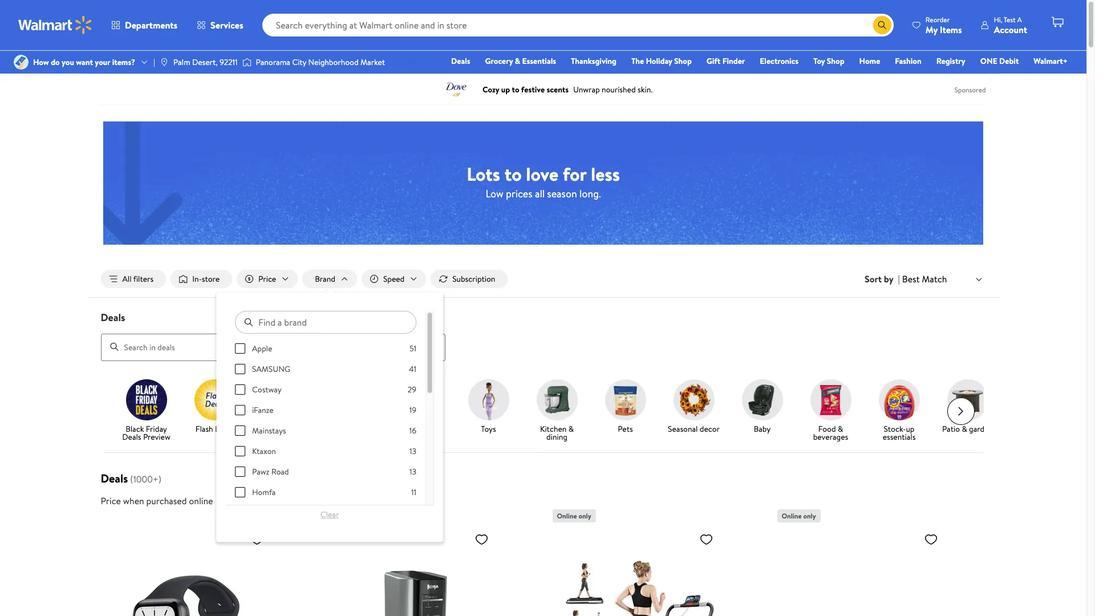 Task type: locate. For each thing, give the bounding box(es) containing it.
one
[[981, 55, 998, 67]]

apple
[[252, 343, 272, 354]]

dining
[[547, 431, 568, 443]]

| left the palm
[[154, 56, 155, 68]]

 image left the palm
[[160, 58, 169, 67]]

2 online only from the left
[[782, 511, 816, 521]]

black
[[126, 423, 144, 435]]

only for crocs men's and women's unisex baya marbled clogs image
[[804, 511, 816, 521]]

Search search field
[[262, 14, 894, 37]]

add to favorites list, crocs men's and women's unisex baya marbled clogs image
[[925, 532, 938, 546]]

| right by
[[899, 273, 900, 285]]

brand button
[[303, 270, 357, 288]]

deals left grocery
[[451, 55, 471, 67]]

crocs men's and women's unisex baya marbled clogs image
[[778, 528, 943, 616]]

& inside kitchen & dining
[[569, 423, 574, 435]]

beverages
[[814, 431, 849, 443]]

& right grocery
[[515, 55, 521, 67]]

None checkbox
[[235, 364, 245, 374], [235, 385, 245, 395], [235, 405, 245, 415], [235, 446, 245, 457], [235, 467, 245, 477], [235, 364, 245, 374], [235, 385, 245, 395], [235, 405, 245, 415], [235, 446, 245, 457], [235, 467, 245, 477]]

pets link
[[596, 379, 655, 435]]

brand
[[315, 273, 335, 285]]

add to favorites list, apple watch se (1st gen) gps, 44mm space gray aluminum case with midnight sport band - regular image
[[250, 532, 264, 546]]

palm desert, 92211
[[173, 56, 238, 68]]

items?
[[112, 56, 135, 68]]

 image
[[242, 56, 251, 68], [160, 58, 169, 67]]

1 horizontal spatial price
[[259, 273, 276, 285]]

13 down 16
[[409, 446, 416, 457]]

your
[[95, 56, 110, 68]]

0 vertical spatial price
[[259, 273, 276, 285]]

clear search field text image
[[860, 20, 869, 29]]

sort
[[865, 273, 882, 285]]

2 online from the left
[[782, 511, 802, 521]]

home down ifanze
[[273, 423, 294, 435]]

preview
[[143, 431, 170, 443]]

1 online only from the left
[[557, 511, 592, 521]]

baby
[[754, 423, 771, 435]]

1 horizontal spatial |
[[899, 273, 900, 285]]

 image for palm
[[160, 58, 169, 67]]

mainstays
[[252, 425, 286, 437]]

deals up search image
[[101, 310, 125, 325]]

departments button
[[102, 11, 187, 39]]

my
[[926, 23, 938, 36]]

gift
[[707, 55, 721, 67]]

group
[[235, 343, 416, 616]]

subscription button
[[431, 270, 508, 288]]

online for crocs men's and women's unisex baya marbled clogs image
[[782, 511, 802, 521]]

0 horizontal spatial price
[[101, 495, 121, 507]]

1 horizontal spatial  image
[[242, 56, 251, 68]]

in-store
[[192, 273, 220, 285]]

0 horizontal spatial only
[[579, 511, 592, 521]]

kitchen & dining
[[540, 423, 574, 443]]

& for beverages
[[838, 423, 844, 435]]

all
[[535, 186, 545, 201]]

 image right 92211
[[242, 56, 251, 68]]

stock-
[[884, 423, 906, 435]]

food & beverages link
[[801, 379, 861, 443]]

grocery & essentials link
[[480, 55, 562, 67]]

0 horizontal spatial  image
[[160, 58, 169, 67]]

flash
[[196, 423, 213, 435]]

ninja creami, ice cream maker, 5 one-touch programs image
[[328, 528, 493, 616]]

flash deals
[[196, 423, 234, 435]]

panorama city neighborhood market
[[256, 56, 385, 68]]

when
[[123, 495, 144, 507]]

grocery
[[485, 55, 513, 67]]

& right "dining"
[[569, 423, 574, 435]]

superfit 2.25hp 2-in-1 folding under desk treadmill w/speaker controller app, single display screen silver image
[[553, 528, 718, 616]]

pawz
[[252, 466, 269, 478]]

market
[[361, 56, 385, 68]]

deals inside black friday deals preview
[[122, 431, 141, 443]]

1 13 from the top
[[409, 446, 416, 457]]

Deals search field
[[87, 310, 1000, 361]]

essentials
[[522, 55, 556, 67]]

13 for pawz road
[[409, 466, 416, 478]]

all
[[122, 273, 132, 285]]

1 vertical spatial 13
[[409, 466, 416, 478]]

1 horizontal spatial only
[[804, 511, 816, 521]]

debit
[[1000, 55, 1019, 67]]

1 horizontal spatial online only
[[782, 511, 816, 521]]

13
[[409, 446, 416, 457], [409, 466, 416, 478]]

add to favorites list, ninja creami, ice cream maker, 5 one-touch programs image
[[475, 532, 489, 546]]

hi,
[[994, 15, 1003, 24]]

add to favorites list, superfit 2.25hp 2-in-1 folding under desk treadmill w/speaker controller app, single display screen silver image
[[700, 532, 714, 546]]

items
[[940, 23, 963, 36]]

tech image
[[400, 379, 441, 420]]

1 horizontal spatial online
[[782, 511, 802, 521]]

price
[[259, 273, 276, 285], [101, 495, 121, 507]]

holiday
[[646, 55, 673, 67]]

51
[[409, 343, 416, 354]]

pets
[[618, 423, 633, 435]]

1 only from the left
[[579, 511, 592, 521]]

0 horizontal spatial shop
[[675, 55, 692, 67]]

deals up when
[[101, 471, 128, 486]]

0 vertical spatial home link
[[855, 55, 886, 67]]

29
[[408, 384, 416, 396]]

toys image
[[468, 379, 509, 420]]

toy shop link
[[809, 55, 850, 67]]

only
[[579, 511, 592, 521], [804, 511, 816, 521]]

walmart image
[[18, 16, 92, 34]]

all filters
[[122, 273, 154, 285]]

 image for panorama
[[242, 56, 251, 68]]

cart contains 0 items total amount $0.00 image
[[1051, 15, 1065, 29]]

shop right holiday
[[675, 55, 692, 67]]

toys
[[481, 423, 496, 435]]

home image
[[263, 379, 304, 420]]

food & beverages
[[814, 423, 849, 443]]

subscription
[[453, 273, 496, 285]]

13 for ktaxon
[[409, 446, 416, 457]]

home link down clear search field text image
[[855, 55, 886, 67]]

season
[[547, 186, 577, 201]]

store
[[202, 273, 220, 285]]

None checkbox
[[235, 344, 245, 354], [235, 426, 245, 436], [235, 487, 245, 498], [235, 344, 245, 354], [235, 426, 245, 436], [235, 487, 245, 498]]

& inside food & beverages
[[838, 423, 844, 435]]

0 vertical spatial 13
[[409, 446, 416, 457]]

13 up '11'
[[409, 466, 416, 478]]

online only
[[557, 511, 592, 521], [782, 511, 816, 521]]

price inside dropdown button
[[259, 273, 276, 285]]

price right store
[[259, 273, 276, 285]]

home link down samsung
[[254, 379, 313, 435]]

electronics
[[760, 55, 799, 67]]

2 shop from the left
[[827, 55, 845, 67]]

0 horizontal spatial online only
[[557, 511, 592, 521]]

0 horizontal spatial online
[[557, 511, 577, 521]]

lots
[[467, 161, 501, 186]]

one debit link
[[976, 55, 1025, 67]]

1 vertical spatial |
[[899, 273, 900, 285]]

black friday deals preview link
[[117, 379, 176, 443]]

&
[[515, 55, 521, 67], [569, 423, 574, 435], [838, 423, 844, 435], [962, 423, 968, 435]]

0 horizontal spatial |
[[154, 56, 155, 68]]

| inside sort and filter section element
[[899, 273, 900, 285]]

palm
[[173, 56, 190, 68]]

test
[[1004, 15, 1016, 24]]

deals left preview
[[122, 431, 141, 443]]

filters
[[133, 273, 154, 285]]

sort and filter section element
[[87, 261, 1000, 297]]

1 online from the left
[[557, 511, 577, 521]]

0 horizontal spatial home
[[273, 423, 294, 435]]

home down clear search field text image
[[860, 55, 881, 67]]

home link
[[855, 55, 886, 67], [254, 379, 313, 435]]

price left when
[[101, 495, 121, 507]]

1 vertical spatial price
[[101, 495, 121, 507]]

& right patio
[[962, 423, 968, 435]]

online only for crocs men's and women's unisex baya marbled clogs image
[[782, 511, 816, 521]]

online only for superfit 2.25hp 2-in-1 folding under desk treadmill w/speaker controller app, single display screen silver 'image'
[[557, 511, 592, 521]]

1 horizontal spatial home
[[860, 55, 881, 67]]

hi, test a account
[[994, 15, 1028, 36]]

& right food
[[838, 423, 844, 435]]

deals
[[451, 55, 471, 67], [101, 310, 125, 325], [215, 423, 234, 435], [122, 431, 141, 443], [101, 471, 128, 486]]

1 horizontal spatial shop
[[827, 55, 845, 67]]

only for superfit 2.25hp 2-in-1 folding under desk treadmill w/speaker controller app, single display screen silver 'image'
[[579, 511, 592, 521]]

black friday deals image
[[126, 379, 167, 420]]

long.
[[580, 186, 601, 201]]

speed
[[383, 273, 405, 285]]

1 vertical spatial home
[[273, 423, 294, 435]]

2 13 from the top
[[409, 466, 416, 478]]

Find a brand search field
[[235, 311, 416, 334]]

best match
[[903, 273, 948, 285]]

road
[[271, 466, 289, 478]]

shop right toy
[[827, 55, 845, 67]]

kitchen & dining link
[[528, 379, 587, 443]]

 image
[[14, 55, 29, 70]]

0 horizontal spatial home link
[[254, 379, 313, 435]]

price button
[[237, 270, 298, 288]]

2 only from the left
[[804, 511, 816, 521]]



Task type: vqa. For each thing, say whether or not it's contained in the screenshot.
the leftmost Home "link"
yes



Task type: describe. For each thing, give the bounding box(es) containing it.
by
[[884, 273, 894, 285]]

1 horizontal spatial home link
[[855, 55, 886, 67]]

seasonal decor image
[[674, 379, 715, 420]]

stock-up essentials image
[[879, 379, 920, 420]]

food & beverages image
[[811, 379, 852, 420]]

0 vertical spatial home
[[860, 55, 881, 67]]

search icon image
[[878, 21, 887, 30]]

patio & garden image
[[948, 379, 989, 420]]

toy
[[814, 55, 825, 67]]

kitchen and dining image
[[537, 379, 578, 420]]

19
[[409, 405, 416, 416]]

pawz road
[[252, 466, 289, 478]]

less
[[591, 161, 620, 186]]

seasonal decor link
[[665, 379, 724, 435]]

pets image
[[605, 379, 646, 420]]

deals (1000+)
[[101, 471, 161, 486]]

one debit
[[981, 55, 1019, 67]]

deals right flash
[[215, 423, 234, 435]]

lots to love for less. low prices all season long. image
[[103, 121, 984, 245]]

baby image
[[742, 379, 783, 420]]

1 shop from the left
[[675, 55, 692, 67]]

16
[[409, 425, 416, 437]]

tech
[[412, 423, 428, 435]]

to
[[505, 161, 522, 186]]

price for price when purchased online
[[101, 495, 121, 507]]

speed button
[[362, 270, 426, 288]]

all filters button
[[101, 270, 166, 288]]

deals inside search field
[[101, 310, 125, 325]]

decor
[[700, 423, 720, 435]]

sort by |
[[865, 273, 900, 285]]

neighborhood
[[308, 56, 359, 68]]

thanksgiving
[[571, 55, 617, 67]]

price when purchased online
[[101, 495, 213, 507]]

grocery & essentials
[[485, 55, 556, 67]]

lots to love for less low prices all season long.
[[467, 161, 620, 201]]

seasonal decor
[[668, 423, 720, 435]]

ifanze
[[252, 405, 273, 416]]

costway
[[252, 384, 282, 396]]

tech link
[[391, 379, 450, 435]]

deals inside "link"
[[451, 55, 471, 67]]

food
[[819, 423, 836, 435]]

price for price
[[259, 273, 276, 285]]

gift finder link
[[702, 55, 751, 67]]

Search in deals search field
[[101, 334, 445, 361]]

registry link
[[932, 55, 971, 67]]

the holiday shop link
[[627, 55, 697, 67]]

samsung
[[252, 364, 290, 375]]

apple watch se (1st gen) gps, 44mm space gray aluminum case with midnight sport band - regular image
[[103, 528, 268, 616]]

fashion link
[[890, 55, 927, 67]]

patio & garden link
[[938, 379, 998, 435]]

flash deals link
[[185, 379, 245, 435]]

fashion
[[896, 55, 922, 67]]

group containing apple
[[235, 343, 416, 616]]

best match button
[[900, 272, 986, 287]]

a
[[1018, 15, 1022, 24]]

you
[[62, 56, 74, 68]]

up
[[906, 423, 915, 435]]

purchased
[[146, 495, 187, 507]]

registry
[[937, 55, 966, 67]]

garden
[[970, 423, 994, 435]]

departments
[[125, 19, 178, 31]]

stock-up essentials
[[883, 423, 916, 443]]

walmart+
[[1034, 55, 1068, 67]]

92211
[[220, 56, 238, 68]]

account
[[994, 23, 1028, 36]]

do
[[51, 56, 60, 68]]

next slide for chipmodulewithimages list image
[[948, 398, 975, 425]]

& for essentials
[[515, 55, 521, 67]]

online
[[189, 495, 213, 507]]

how
[[33, 56, 49, 68]]

how do you want your items?
[[33, 56, 135, 68]]

41
[[409, 364, 416, 375]]

stock-up essentials link
[[870, 379, 929, 443]]

the
[[632, 55, 644, 67]]

low
[[486, 186, 504, 201]]

electronics link
[[755, 55, 804, 67]]

11
[[411, 487, 416, 498]]

flash deals image
[[194, 379, 235, 420]]

deals link
[[446, 55, 476, 67]]

city
[[292, 56, 307, 68]]

seasonal
[[668, 423, 698, 435]]

Walmart Site-Wide search field
[[262, 14, 894, 37]]

search image
[[110, 343, 119, 352]]

prices
[[506, 186, 533, 201]]

online for superfit 2.25hp 2-in-1 folding under desk treadmill w/speaker controller app, single display screen silver 'image'
[[557, 511, 577, 521]]

& for dining
[[569, 423, 574, 435]]

reorder
[[926, 15, 950, 24]]

walmart+ link
[[1029, 55, 1073, 67]]

0 vertical spatial |
[[154, 56, 155, 68]]

services
[[211, 19, 243, 31]]

sponsored
[[955, 85, 986, 94]]

clear
[[321, 509, 339, 520]]

homfa
[[252, 487, 276, 498]]

patio
[[943, 423, 960, 435]]

(1000+)
[[130, 473, 161, 485]]

finder
[[723, 55, 745, 67]]

essentials
[[883, 431, 916, 443]]

toy shop
[[814, 55, 845, 67]]

& for garden
[[962, 423, 968, 435]]

ktaxon
[[252, 446, 276, 457]]

1 vertical spatial home link
[[254, 379, 313, 435]]



